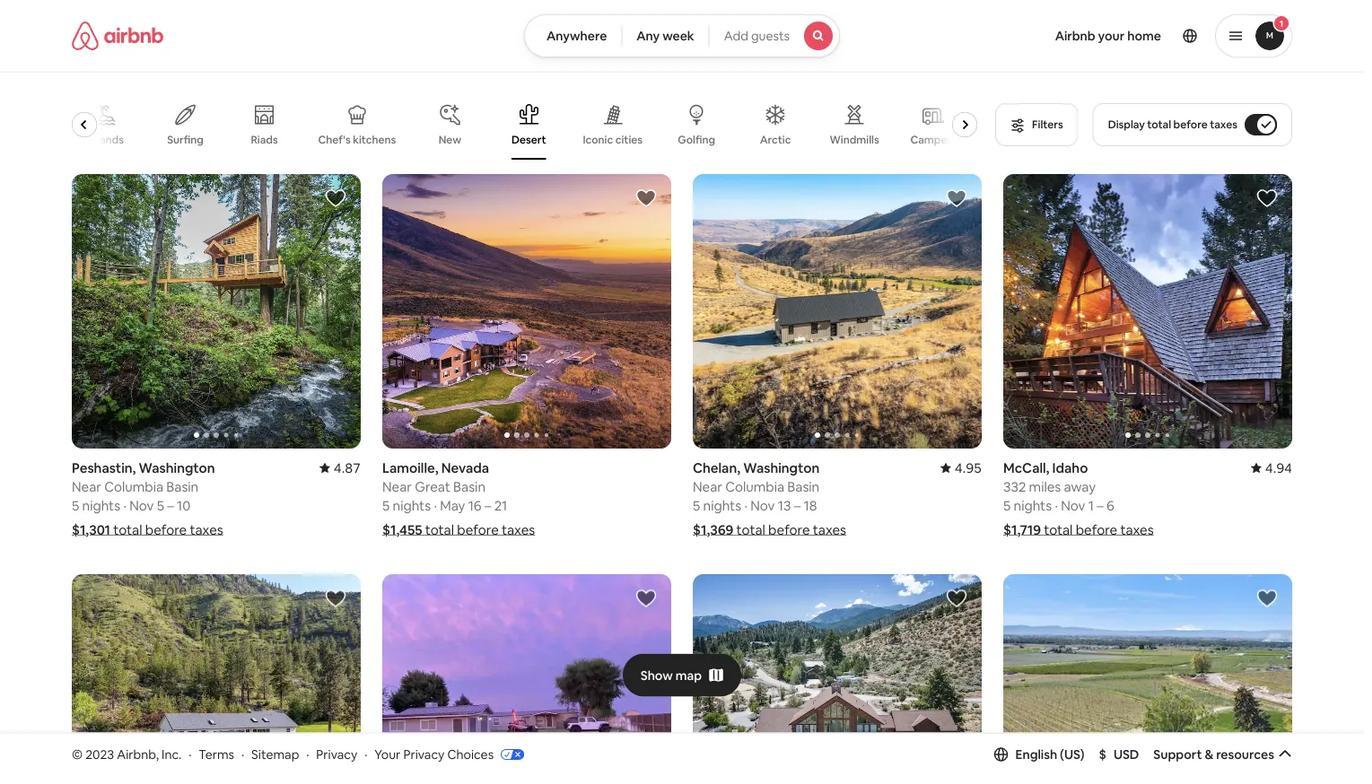 Task type: locate. For each thing, give the bounding box(es) containing it.
add to wishlist: reno, nevada image
[[946, 588, 968, 609]]

3 basin from the left
[[788, 478, 820, 495]]

total inside "lamoille, nevada near great basin 5 nights · may 16 – 21 $1,455 total before taxes"
[[425, 521, 454, 538]]

0 horizontal spatial basin
[[166, 478, 199, 495]]

4.95 out of 5 average rating image
[[941, 459, 982, 477]]

your
[[375, 746, 401, 763]]

washington up 13
[[743, 459, 820, 477]]

1 inside dropdown button
[[1280, 18, 1284, 29]]

1 horizontal spatial nov
[[751, 497, 775, 514]]

cities
[[616, 133, 643, 147]]

· left privacy link
[[306, 746, 309, 763]]

1 inside mccall, idaho 332 miles away 5 nights · nov 1 – 6 $1,719 total before taxes
[[1089, 497, 1094, 514]]

privacy
[[316, 746, 358, 763], [403, 746, 445, 763]]

columbia for nov 5 – 10
[[104, 478, 163, 495]]

add
[[724, 28, 748, 44]]

· right inc.
[[189, 746, 192, 763]]

taxes inside peshastin, washington near columbia basin 5 nights · nov 5 – 10 $1,301 total before taxes
[[190, 521, 223, 538]]

1 horizontal spatial 1
[[1280, 18, 1284, 29]]

guests
[[751, 28, 790, 44]]

3 nights from the left
[[703, 497, 742, 514]]

privacy right the your
[[403, 746, 445, 763]]

near down lamoille,
[[382, 478, 412, 495]]

washington inside peshastin, washington near columbia basin 5 nights · nov 5 – 10 $1,301 total before taxes
[[139, 459, 215, 477]]

mccall,
[[1004, 459, 1050, 477]]

1 nov from the left
[[129, 497, 154, 514]]

– right 13
[[794, 497, 801, 514]]

1 near from the left
[[72, 478, 101, 495]]

– left 10
[[167, 497, 174, 514]]

© 2023 airbnb, inc. ·
[[72, 746, 192, 763]]

$1,301
[[72, 521, 110, 538]]

nov inside mccall, idaho 332 miles away 5 nights · nov 1 – 6 $1,719 total before taxes
[[1061, 497, 1086, 514]]

1 nights from the left
[[82, 497, 120, 514]]

taxes for lamoille, nevada near great basin 5 nights · may 16 – 21 $1,455 total before taxes
[[502, 521, 535, 538]]

before down 10
[[145, 521, 187, 538]]

– left 21
[[485, 497, 491, 514]]

1 5 from the left
[[72, 497, 79, 514]]

before down 13
[[768, 521, 810, 538]]

washington inside chelan, washington near columbia basin 5 nights · nov 13 – 18 $1,369 total before taxes
[[743, 459, 820, 477]]

total inside peshastin, washington near columbia basin 5 nights · nov 5 – 10 $1,301 total before taxes
[[113, 521, 142, 538]]

before inside peshastin, washington near columbia basin 5 nights · nov 5 – 10 $1,301 total before taxes
[[145, 521, 187, 538]]

1
[[1280, 18, 1284, 29], [1089, 497, 1094, 514]]

riads
[[251, 133, 278, 147]]

1 columbia from the left
[[104, 478, 163, 495]]

washington up 10
[[139, 459, 215, 477]]

before right 'display'
[[1174, 118, 1208, 132]]

nights up $1,369
[[703, 497, 742, 514]]

before
[[1174, 118, 1208, 132], [145, 521, 187, 538], [457, 521, 499, 538], [768, 521, 810, 538], [1076, 521, 1118, 538]]

· left may
[[434, 497, 437, 514]]

total right 'display'
[[1147, 118, 1171, 132]]

near for lamoille,
[[382, 478, 412, 495]]

before inside mccall, idaho 332 miles away 5 nights · nov 1 – 6 $1,719 total before taxes
[[1076, 521, 1118, 538]]

4.87 out of 5 average rating image
[[319, 459, 361, 477]]

taxes inside chelan, washington near columbia basin 5 nights · nov 13 – 18 $1,369 total before taxes
[[813, 521, 846, 538]]

golfing
[[678, 133, 715, 147]]

2 privacy from the left
[[403, 746, 445, 763]]

basin inside peshastin, washington near columbia basin 5 nights · nov 5 – 10 $1,301 total before taxes
[[166, 478, 199, 495]]

basin inside "lamoille, nevada near great basin 5 nights · may 16 – 21 $1,455 total before taxes"
[[453, 478, 486, 495]]

near down peshastin,
[[72, 478, 101, 495]]

3 5 from the left
[[382, 497, 390, 514]]

– for 6
[[1097, 497, 1104, 514]]

surfing
[[167, 133, 204, 147]]

nights inside mccall, idaho 332 miles away 5 nights · nov 1 – 6 $1,719 total before taxes
[[1014, 497, 1052, 514]]

2 basin from the left
[[453, 478, 486, 495]]

2 washington from the left
[[743, 459, 820, 477]]

choices
[[447, 746, 494, 763]]

taxes
[[1210, 118, 1238, 132], [190, 521, 223, 538], [502, 521, 535, 538], [813, 521, 846, 538], [1121, 521, 1154, 538]]

· down peshastin,
[[123, 497, 126, 514]]

1 horizontal spatial washington
[[743, 459, 820, 477]]

display
[[1108, 118, 1145, 132]]

2 nights from the left
[[393, 497, 431, 514]]

0 horizontal spatial near
[[72, 478, 101, 495]]

2 horizontal spatial basin
[[788, 478, 820, 495]]

5 for $1,301
[[72, 497, 79, 514]]

4 5 from the left
[[693, 497, 700, 514]]

columbia inside peshastin, washington near columbia basin 5 nights · nov 5 – 10 $1,301 total before taxes
[[104, 478, 163, 495]]

privacy left the your
[[316, 746, 358, 763]]

your privacy choices
[[375, 746, 494, 763]]

add guests
[[724, 28, 790, 44]]

nov down away
[[1061, 497, 1086, 514]]

1 washington from the left
[[139, 459, 215, 477]]

near for chelan,
[[693, 478, 723, 495]]

5 inside mccall, idaho 332 miles away 5 nights · nov 1 – 6 $1,719 total before taxes
[[1004, 497, 1011, 514]]

total right $1,301
[[113, 521, 142, 538]]

near inside chelan, washington near columbia basin 5 nights · nov 13 – 18 $1,369 total before taxes
[[693, 478, 723, 495]]

2 – from the left
[[485, 497, 491, 514]]

total inside mccall, idaho 332 miles away 5 nights · nov 1 – 6 $1,719 total before taxes
[[1044, 521, 1073, 538]]

4 nights from the left
[[1014, 497, 1052, 514]]

©
[[72, 746, 83, 763]]

terms
[[199, 746, 234, 763]]

before for chelan, washington near columbia basin 5 nights · nov 13 – 18 $1,369 total before taxes
[[768, 521, 810, 538]]

support
[[1154, 747, 1202, 763]]

· right terms
[[241, 746, 244, 763]]

· inside peshastin, washington near columbia basin 5 nights · nov 5 – 10 $1,301 total before taxes
[[123, 497, 126, 514]]

2 horizontal spatial near
[[693, 478, 723, 495]]

columbia up 13
[[725, 478, 785, 495]]

total right $1,369
[[737, 521, 765, 538]]

0 horizontal spatial columbia
[[104, 478, 163, 495]]

5
[[72, 497, 79, 514], [157, 497, 164, 514], [382, 497, 390, 514], [693, 497, 700, 514], [1004, 497, 1011, 514]]

4.94 out of 5 average rating image
[[1251, 459, 1293, 477]]

5 down 332
[[1004, 497, 1011, 514]]

nights down miles
[[1014, 497, 1052, 514]]

2 nov from the left
[[751, 497, 775, 514]]

1 horizontal spatial basin
[[453, 478, 486, 495]]

4 – from the left
[[1097, 497, 1104, 514]]

taxes for mccall, idaho 332 miles away 5 nights · nov 1 – 6 $1,719 total before taxes
[[1121, 521, 1154, 538]]

basin down nevada
[[453, 478, 486, 495]]

· inside "lamoille, nevada near great basin 5 nights · may 16 – 21 $1,455 total before taxes"
[[434, 497, 437, 514]]

nights
[[82, 497, 120, 514], [393, 497, 431, 514], [703, 497, 742, 514], [1014, 497, 1052, 514]]

nov inside peshastin, washington near columbia basin 5 nights · nov 5 – 10 $1,301 total before taxes
[[129, 497, 154, 514]]

total inside chelan, washington near columbia basin 5 nights · nov 13 – 18 $1,369 total before taxes
[[737, 521, 765, 538]]

support & resources button
[[1154, 747, 1293, 763]]

1 – from the left
[[167, 497, 174, 514]]

nights for $1,455
[[393, 497, 431, 514]]

nights inside peshastin, washington near columbia basin 5 nights · nov 5 – 10 $1,301 total before taxes
[[82, 497, 120, 514]]

nov for nov 13 – 18
[[751, 497, 775, 514]]

0 horizontal spatial 1
[[1089, 497, 1094, 514]]

1 vertical spatial 1
[[1089, 497, 1094, 514]]

·
[[123, 497, 126, 514], [434, 497, 437, 514], [744, 497, 748, 514], [1055, 497, 1058, 514], [189, 746, 192, 763], [241, 746, 244, 763], [306, 746, 309, 763], [365, 746, 367, 763]]

– inside chelan, washington near columbia basin 5 nights · nov 13 – 18 $1,369 total before taxes
[[794, 497, 801, 514]]

2 horizontal spatial nov
[[1061, 497, 1086, 514]]

basin up 18
[[788, 478, 820, 495]]

total
[[1147, 118, 1171, 132], [113, 521, 142, 538], [425, 521, 454, 538], [737, 521, 765, 538], [1044, 521, 1073, 538]]

5 inside "lamoille, nevada near great basin 5 nights · may 16 – 21 $1,455 total before taxes"
[[382, 497, 390, 514]]

5 up $1,369
[[693, 497, 700, 514]]

5 inside chelan, washington near columbia basin 5 nights · nov 13 – 18 $1,369 total before taxes
[[693, 497, 700, 514]]

add to wishlist: chelan, washington image
[[946, 188, 968, 209]]

0 horizontal spatial privacy
[[316, 746, 358, 763]]

basin up 10
[[166, 478, 199, 495]]

windmills
[[830, 133, 879, 147]]

inc.
[[162, 746, 182, 763]]

near inside "lamoille, nevada near great basin 5 nights · may 16 – 21 $1,455 total before taxes"
[[382, 478, 412, 495]]

nov left 13
[[751, 497, 775, 514]]

1 horizontal spatial columbia
[[725, 478, 785, 495]]

0 horizontal spatial nov
[[129, 497, 154, 514]]

1 basin from the left
[[166, 478, 199, 495]]

2 columbia from the left
[[725, 478, 785, 495]]

· inside mccall, idaho 332 miles away 5 nights · nov 1 – 6 $1,719 total before taxes
[[1055, 497, 1058, 514]]

nights for $1,369
[[703, 497, 742, 514]]

display total before taxes
[[1108, 118, 1238, 132]]

5 up $1,455 at the left
[[382, 497, 390, 514]]

– left 6
[[1097, 497, 1104, 514]]

0 horizontal spatial washington
[[139, 459, 215, 477]]

nights up $1,455 at the left
[[393, 497, 431, 514]]

arctic
[[760, 133, 791, 147]]

2 near from the left
[[382, 478, 412, 495]]

total for lamoille, nevada near great basin 5 nights · may 16 – 21 $1,455 total before taxes
[[425, 521, 454, 538]]

– inside "lamoille, nevada near great basin 5 nights · may 16 – 21 $1,455 total before taxes"
[[485, 497, 491, 514]]

10
[[177, 497, 191, 514]]

1 horizontal spatial near
[[382, 478, 412, 495]]

5 left 10
[[157, 497, 164, 514]]

0 vertical spatial 1
[[1280, 18, 1284, 29]]

nights inside chelan, washington near columbia basin 5 nights · nov 13 – 18 $1,369 total before taxes
[[703, 497, 742, 514]]

near inside peshastin, washington near columbia basin 5 nights · nov 5 – 10 $1,301 total before taxes
[[72, 478, 101, 495]]

columbia inside chelan, washington near columbia basin 5 nights · nov 13 – 18 $1,369 total before taxes
[[725, 478, 785, 495]]

3 nov from the left
[[1061, 497, 1086, 514]]

taxes for chelan, washington near columbia basin 5 nights · nov 13 – 18 $1,369 total before taxes
[[813, 521, 846, 538]]

$
[[1099, 747, 1107, 763]]

nov inside chelan, washington near columbia basin 5 nights · nov 13 – 18 $1,369 total before taxes
[[751, 497, 775, 514]]

total right $1,719
[[1044, 521, 1073, 538]]

$1,719
[[1004, 521, 1041, 538]]

basin for 5
[[166, 478, 199, 495]]

before inside "lamoille, nevada near great basin 5 nights · may 16 – 21 $1,455 total before taxes"
[[457, 521, 499, 538]]

add to wishlist: orondo, washington image
[[325, 588, 346, 609]]

3 – from the left
[[794, 497, 801, 514]]

total inside the display total before taxes button
[[1147, 118, 1171, 132]]

add to wishlist: mccall, idaho image
[[1257, 188, 1278, 209]]

nights up $1,301
[[82, 497, 120, 514]]

nov left 10
[[129, 497, 154, 514]]

– inside peshastin, washington near columbia basin 5 nights · nov 5 – 10 $1,301 total before taxes
[[167, 497, 174, 514]]

miles
[[1029, 478, 1061, 495]]

before down 16
[[457, 521, 499, 538]]

taxes inside "lamoille, nevada near great basin 5 nights · may 16 – 21 $1,455 total before taxes"
[[502, 521, 535, 538]]

week
[[663, 28, 695, 44]]

group containing iconic cities
[[72, 90, 985, 160]]

before down 6
[[1076, 521, 1118, 538]]

nights inside "lamoille, nevada near great basin 5 nights · may 16 – 21 $1,455 total before taxes"
[[393, 497, 431, 514]]

group
[[72, 90, 985, 160], [72, 174, 361, 449], [382, 174, 671, 449], [693, 174, 982, 449], [1004, 174, 1293, 449], [72, 574, 361, 776], [382, 574, 671, 776], [693, 574, 982, 776], [1004, 574, 1293, 776]]

total down may
[[425, 521, 454, 538]]

profile element
[[862, 0, 1293, 72]]

english
[[1016, 747, 1058, 763]]

total for peshastin, washington near columbia basin 5 nights · nov 5 – 10 $1,301 total before taxes
[[113, 521, 142, 538]]

– inside mccall, idaho 332 miles away 5 nights · nov 1 – 6 $1,719 total before taxes
[[1097, 497, 1104, 514]]

5 5 from the left
[[1004, 497, 1011, 514]]

None search field
[[524, 14, 840, 57]]

5 up $1,301
[[72, 497, 79, 514]]

taxes inside mccall, idaho 332 miles away 5 nights · nov 1 – 6 $1,719 total before taxes
[[1121, 521, 1154, 538]]

1 horizontal spatial privacy
[[403, 746, 445, 763]]

before for lamoille, nevada near great basin 5 nights · may 16 – 21 $1,455 total before taxes
[[457, 521, 499, 538]]

basin
[[166, 478, 199, 495], [453, 478, 486, 495], [788, 478, 820, 495]]

before inside chelan, washington near columbia basin 5 nights · nov 13 – 18 $1,369 total before taxes
[[768, 521, 810, 538]]

nov
[[129, 497, 154, 514], [751, 497, 775, 514], [1061, 497, 1086, 514]]

· left 13
[[744, 497, 748, 514]]

· down miles
[[1055, 497, 1058, 514]]

nights for $1,301
[[82, 497, 120, 514]]

near down "chelan,"
[[693, 478, 723, 495]]

home
[[1128, 28, 1162, 44]]

before for peshastin, washington near columbia basin 5 nights · nov 5 – 10 $1,301 total before taxes
[[145, 521, 187, 538]]

near
[[72, 478, 101, 495], [382, 478, 412, 495], [693, 478, 723, 495]]

basin inside chelan, washington near columbia basin 5 nights · nov 13 – 18 $1,369 total before taxes
[[788, 478, 820, 495]]

–
[[167, 497, 174, 514], [485, 497, 491, 514], [794, 497, 801, 514], [1097, 497, 1104, 514]]

3 near from the left
[[693, 478, 723, 495]]

columbia down peshastin,
[[104, 478, 163, 495]]

show
[[641, 667, 673, 684]]

washington for 13
[[743, 459, 820, 477]]

18
[[804, 497, 817, 514]]



Task type: describe. For each thing, give the bounding box(es) containing it.
21
[[494, 497, 507, 514]]

6
[[1107, 497, 1115, 514]]

islands
[[89, 133, 124, 147]]

taxes for peshastin, washington near columbia basin 5 nights · nov 5 – 10 $1,301 total before taxes
[[190, 521, 223, 538]]

filters button
[[996, 103, 1079, 146]]

nevada
[[441, 459, 489, 477]]

2 5 from the left
[[157, 497, 164, 514]]

iconic cities
[[583, 133, 643, 147]]

5 for $1,719
[[1004, 497, 1011, 514]]

privacy link
[[316, 746, 358, 763]]

your privacy choices link
[[375, 746, 524, 764]]

· inside chelan, washington near columbia basin 5 nights · nov 13 – 18 $1,369 total before taxes
[[744, 497, 748, 514]]

desert
[[512, 133, 546, 147]]

campers
[[911, 133, 957, 147]]

terms link
[[199, 746, 234, 763]]

add guests button
[[709, 14, 840, 57]]

basin for 16
[[453, 478, 486, 495]]

terms · sitemap · privacy
[[199, 746, 358, 763]]

show map
[[641, 667, 702, 684]]

peshastin, washington near columbia basin 5 nights · nov 5 – 10 $1,301 total before taxes
[[72, 459, 223, 538]]

peshastin,
[[72, 459, 136, 477]]

before for mccall, idaho 332 miles away 5 nights · nov 1 – 6 $1,719 total before taxes
[[1076, 521, 1118, 538]]

may
[[440, 497, 465, 514]]

5 for $1,455
[[382, 497, 390, 514]]

support & resources
[[1154, 747, 1275, 763]]

lamoille,
[[382, 459, 439, 477]]

$ usd
[[1099, 747, 1139, 763]]

add to wishlist: lamoille, nevada image
[[636, 188, 657, 209]]

add to wishlist: moses lake, washington image
[[636, 588, 657, 609]]

332
[[1004, 478, 1026, 495]]

english (us)
[[1016, 747, 1085, 763]]

airbnb
[[1055, 28, 1096, 44]]

(us)
[[1060, 747, 1085, 763]]

great
[[415, 478, 450, 495]]

washington for 5
[[139, 459, 215, 477]]

nights for $1,719
[[1014, 497, 1052, 514]]

– for 21
[[485, 497, 491, 514]]

near for peshastin,
[[72, 478, 101, 495]]

basin for 13
[[788, 478, 820, 495]]

your
[[1098, 28, 1125, 44]]

4.87
[[334, 459, 361, 477]]

airbnb your home
[[1055, 28, 1162, 44]]

kitchens
[[353, 133, 396, 147]]

4.95
[[955, 459, 982, 477]]

away
[[1064, 478, 1096, 495]]

any week
[[637, 28, 695, 44]]

add to wishlist: wapato, washington image
[[1257, 588, 1278, 609]]

· left the your
[[365, 746, 367, 763]]

filters
[[1032, 118, 1063, 132]]

4.94
[[1265, 459, 1293, 477]]

airbnb your home link
[[1045, 17, 1172, 55]]

anywhere
[[547, 28, 607, 44]]

english (us) button
[[994, 747, 1085, 763]]

&
[[1205, 747, 1214, 763]]

chef's kitchens
[[318, 133, 396, 147]]

2023
[[85, 746, 114, 763]]

anywhere button
[[524, 14, 622, 57]]

total for chelan, washington near columbia basin 5 nights · nov 13 – 18 $1,369 total before taxes
[[737, 521, 765, 538]]

1 button
[[1215, 14, 1293, 57]]

any week button
[[621, 14, 710, 57]]

chef's
[[318, 133, 351, 147]]

new
[[439, 133, 461, 147]]

16
[[468, 497, 482, 514]]

$1,455
[[382, 521, 422, 538]]

display total before taxes button
[[1093, 103, 1293, 146]]

nov for nov 5 – 10
[[129, 497, 154, 514]]

show map button
[[623, 654, 742, 697]]

5 for $1,369
[[693, 497, 700, 514]]

taxes inside button
[[1210, 118, 1238, 132]]

sitemap
[[251, 746, 299, 763]]

chelan,
[[693, 459, 741, 477]]

idaho
[[1053, 459, 1088, 477]]

columbia for nov 13 – 18
[[725, 478, 785, 495]]

– for 10
[[167, 497, 174, 514]]

before inside button
[[1174, 118, 1208, 132]]

usd
[[1114, 747, 1139, 763]]

total for mccall, idaho 332 miles away 5 nights · nov 1 – 6 $1,719 total before taxes
[[1044, 521, 1073, 538]]

lamoille, nevada near great basin 5 nights · may 16 – 21 $1,455 total before taxes
[[382, 459, 535, 538]]

– for 18
[[794, 497, 801, 514]]

none search field containing anywhere
[[524, 14, 840, 57]]

add to wishlist: peshastin, washington image
[[325, 188, 346, 209]]

nov for nov 1 – 6
[[1061, 497, 1086, 514]]

mccall, idaho 332 miles away 5 nights · nov 1 – 6 $1,719 total before taxes
[[1004, 459, 1154, 538]]

any
[[637, 28, 660, 44]]

iconic
[[583, 133, 613, 147]]

chelan, washington near columbia basin 5 nights · nov 13 – 18 $1,369 total before taxes
[[693, 459, 846, 538]]

airbnb,
[[117, 746, 159, 763]]

sitemap link
[[251, 746, 299, 763]]

1 privacy from the left
[[316, 746, 358, 763]]

map
[[676, 667, 702, 684]]

resources
[[1216, 747, 1275, 763]]

$1,369
[[693, 521, 734, 538]]

13
[[778, 497, 791, 514]]



Task type: vqa. For each thing, say whether or not it's contained in the screenshot.
in
no



